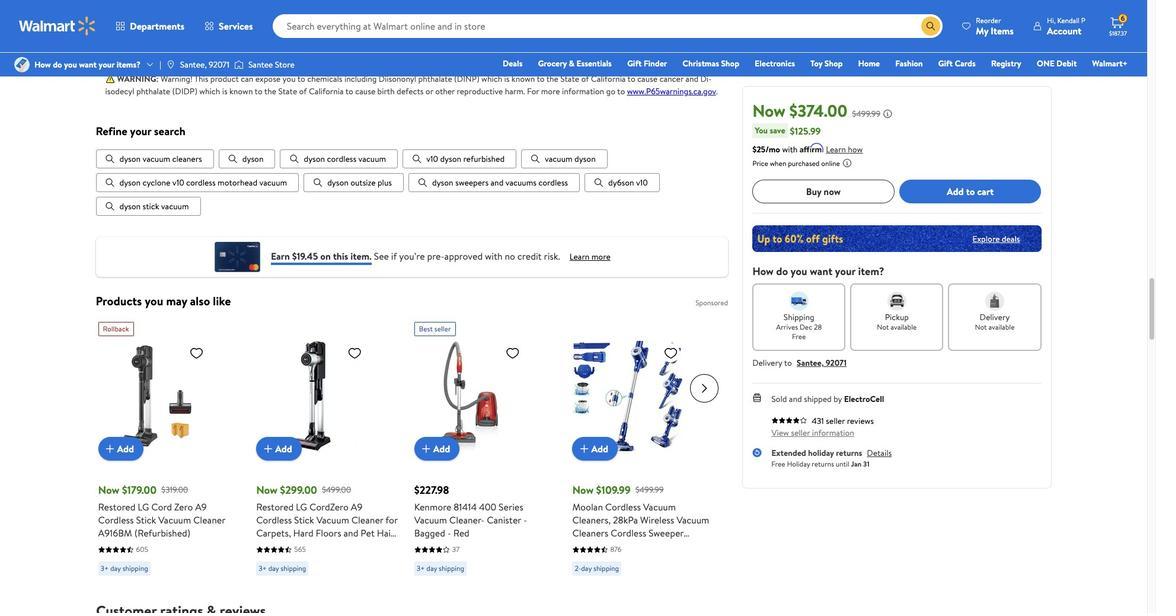 Task type: vqa. For each thing, say whether or not it's contained in the screenshot.
the Cleaner within Now $109.99 $499.99 Moolan Cordless Vacuum Cleaners, 28kPa Wireless Vacuum Cleaners Cordless Sweeper Vacuum, Stick Vacuum Cleaner with 4 LED Headlights, Blue, New
yes



Task type: describe. For each thing, give the bounding box(es) containing it.
$319.00
[[161, 484, 188, 496]]

2 3+ from the left
[[259, 564, 267, 574]]

$499.99 inside now $109.99 $499.99 moolan cordless vacuum cleaners, 28kpa wireless vacuum cleaners cordless sweeper vacuum, stick vacuum cleaner with 4 led headlights, blue, new
[[636, 484, 664, 496]]

dyson up motorhead
[[243, 153, 264, 165]]

p
[[1082, 15, 1086, 25]]

reorder my items
[[976, 15, 1014, 37]]

items?
[[117, 59, 141, 71]]

$25/mo with
[[753, 144, 798, 155]]

to down expose
[[255, 85, 263, 97]]

gift finder
[[628, 58, 668, 69]]

and right sold
[[789, 393, 802, 405]]

dyson for dyson outsize plus
[[328, 177, 349, 189]]

$227.98 kenmore 81414 400 series vacuum cleaner- canister - bagged - red
[[415, 483, 527, 540]]

2 horizontal spatial cordless
[[539, 177, 568, 189]]

dyson up sweepers
[[440, 153, 462, 165]]

for
[[527, 85, 539, 97]]

with inside now $109.99 $499.99 moolan cordless vacuum cleaners, 28kpa wireless vacuum cleaners cordless sweeper vacuum, stick vacuum cleaner with 4 led headlights, blue, new
[[573, 553, 590, 566]]

intent image for shipping image
[[790, 292, 809, 311]]

learn more about strikethrough prices image
[[883, 109, 893, 119]]

1 vertical spatial the
[[264, 85, 276, 97]]

day for $179.00
[[110, 564, 121, 574]]

Walmart Site-Wide search field
[[273, 14, 943, 38]]

cleaners,
[[573, 514, 611, 527]]

add to favorites list, kenmore 81414 400 series vacuum cleaner- canister - bagged - red image
[[506, 346, 520, 361]]

(refurbished) inside now $179.00 $319.00 restored lg cord zero a9 cordless stick vacuum cleaner a916bm (refurbished)
[[134, 527, 191, 540]]

items
[[991, 24, 1014, 37]]

series
[[499, 501, 524, 514]]

1 horizontal spatial information
[[813, 427, 855, 439]]

arrives
[[777, 322, 799, 332]]

add to cart button
[[900, 180, 1042, 203]]

go
[[607, 85, 616, 97]]

defects
[[397, 85, 424, 97]]

dy6son v10
[[609, 177, 648, 189]]

gift for gift finder
[[628, 58, 642, 69]]

capitalone image
[[214, 242, 262, 273]]

on
[[320, 250, 331, 263]]

0 horizontal spatial is
[[222, 85, 228, 97]]

electrocell
[[844, 393, 885, 405]]

deals
[[1002, 233, 1021, 245]]

dyson for dyson cyclone v10 cordless motorhead vacuum
[[120, 177, 141, 189]]

grocery & essentials
[[538, 58, 612, 69]]

day for $109.99
[[582, 564, 592, 574]]

1 vertical spatial california
[[309, 85, 344, 97]]

product group containing now $179.00
[[98, 318, 240, 581]]

0 horizontal spatial which
[[199, 85, 220, 97]]

list containing dyson vacuum cleaners
[[96, 150, 729, 216]]

2 shipping from the left
[[281, 564, 306, 574]]

for
[[386, 514, 398, 527]]

28kpa
[[613, 514, 638, 527]]

how
[[848, 144, 863, 155]]

pickup
[[885, 311, 909, 323]]

by
[[834, 393, 842, 405]]

available for delivery
[[989, 322, 1015, 332]]

headlights,
[[620, 553, 666, 566]]

product
[[210, 73, 239, 85]]

and inside dyson sweepers and vacuums cordless button
[[491, 177, 504, 189]]

2 3+ day shipping from the left
[[259, 564, 306, 574]]

restored lg cord zero a9 cordless stick vacuum cleaner a916bm (refurbished) image
[[98, 341, 209, 452]]

dyson for dyson cordless vacuum
[[304, 153, 325, 165]]

shipped
[[804, 393, 832, 405]]

add for $109.99
[[592, 443, 609, 456]]

kenmore 81414 400 series vacuum cleaner- canister - bagged - red image
[[415, 341, 525, 452]]

extended
[[772, 447, 807, 459]]

now
[[824, 185, 841, 198]]

how for how do you want your items?
[[34, 59, 51, 71]]

now $109.99 $499.99 moolan cordless vacuum cleaners, 28kpa wireless vacuum cleaners cordless sweeper vacuum, stick vacuum cleaner with 4 led headlights, blue, new
[[573, 483, 710, 566]]

how do you want your item?
[[753, 264, 885, 279]]

dyson outsize plus button
[[304, 173, 404, 192]]

v10 inside dyson cyclone v10 cordless motorhead vacuum button
[[173, 177, 184, 189]]

view seller information
[[772, 427, 855, 439]]

holiday
[[809, 447, 834, 459]]

to down gift finder
[[628, 73, 636, 85]]

you up intent image for shipping
[[791, 264, 808, 279]]

want for items?
[[79, 59, 97, 71]]

add button for kenmore
[[415, 437, 460, 461]]

delivery for to
[[753, 357, 783, 369]]

vacuum dyson list item
[[521, 150, 608, 169]]

0 vertical spatial is
[[505, 73, 510, 85]]

toy shop link
[[806, 57, 849, 70]]

1 horizontal spatial which
[[482, 73, 503, 85]]

santee
[[249, 59, 273, 71]]

vacuum inside dyson stick vacuum button
[[161, 201, 189, 213]]

6
[[1122, 13, 1125, 23]]

how for how do you want your item?
[[753, 264, 774, 279]]

seller for view
[[791, 427, 811, 439]]

add to favorites list, restored lg cord zero a9 cordless stick vacuum cleaner a916bm (refurbished) image
[[190, 346, 204, 361]]

search icon image
[[927, 21, 936, 31]]

no
[[505, 250, 515, 263]]

0 vertical spatial 92071
[[209, 59, 230, 71]]

shipping for $179.00
[[123, 564, 148, 574]]

save
[[770, 125, 786, 136]]

like
[[213, 293, 231, 309]]

cancer
[[660, 73, 684, 85]]

vacuum right wireless
[[677, 514, 710, 527]]

sponsored
[[696, 298, 729, 308]]

shop for christmas shop
[[722, 58, 740, 69]]

3+ for $179.00
[[101, 564, 109, 574]]

expose
[[255, 73, 281, 85]]

capital one  earn $19.45 on this item. see if you're pre-approved with no credit risk. learn more element
[[570, 251, 611, 263]]

product group containing now $109.99
[[573, 318, 714, 581]]

(refurbished) inside now $299.00 $499.00 restored lg cordzero a9 cordless stick vacuum cleaner for carpets, hard floors and pet hair - a906sm (refurbished)
[[300, 540, 356, 553]]

vacuum inside now $299.00 $499.00 restored lg cordzero a9 cordless stick vacuum cleaner for carpets, hard floors and pet hair - a906sm (refurbished)
[[317, 514, 349, 527]]

may
[[166, 293, 187, 309]]

seller for best
[[435, 324, 451, 334]]

now $299.00 $499.00 restored lg cordzero a9 cordless stick vacuum cleaner for carpets, hard floors and pet hair - a906sm (refurbished)
[[256, 483, 398, 553]]

3+ for kenmore
[[417, 564, 425, 574]]

refurbished
[[464, 153, 505, 165]]

walmart+
[[1093, 58, 1128, 69]]

dy6son
[[609, 177, 634, 189]]

vacuum dyson
[[545, 153, 596, 165]]

2 horizontal spatial -
[[524, 514, 527, 527]]

to up for
[[537, 73, 545, 85]]

restored for $299.00
[[256, 501, 294, 514]]

reviews
[[847, 415, 874, 427]]

stick inside now $179.00 $319.00 restored lg cord zero a9 cordless stick vacuum cleaner a916bm (refurbished)
[[136, 514, 156, 527]]

learn for learn more
[[570, 251, 590, 263]]

warning! this product can expose you to chemicals including diisononyl phthalate (dinp) which is known to the state of california to cause cancer and di- isodecyl phthalate (didp) which is known to the state of california to cause birth defects or other reproductive harm. for more information go to
[[105, 73, 712, 97]]

431
[[812, 415, 824, 427]]

pickup not available
[[878, 311, 917, 332]]

now for now $299.00 $499.00 restored lg cordzero a9 cordless stick vacuum cleaner for carpets, hard floors and pet hair - a906sm (refurbished)
[[256, 483, 278, 498]]

stick inside now $299.00 $499.00 restored lg cordzero a9 cordless stick vacuum cleaner for carpets, hard floors and pet hair - a906sm (refurbished)
[[294, 514, 314, 527]]

one
[[1037, 58, 1055, 69]]

best seller
[[419, 324, 451, 334]]

add inside button
[[947, 185, 964, 198]]

extended holiday returns details free holiday returns until jan 31
[[772, 447, 892, 469]]

add up $299.00
[[275, 443, 292, 456]]

blue,
[[668, 553, 689, 566]]

Search search field
[[273, 14, 943, 38]]

vacuum down wireless
[[632, 540, 665, 553]]

1 horizontal spatial of
[[582, 73, 589, 85]]

dyson cyclone v10 cordless motorhead vacuum list item
[[96, 173, 299, 192]]

2 add button from the left
[[256, 437, 302, 461]]

add to cart image for $109.99
[[577, 442, 592, 456]]

1 horizontal spatial phthalate
[[419, 73, 452, 85]]

rollback
[[103, 324, 129, 334]]

0 horizontal spatial cordless
[[186, 177, 216, 189]]

add button for $109.99
[[573, 437, 618, 461]]

dyson up dy6son v10 list item
[[575, 153, 596, 165]]

0 vertical spatial state
[[561, 73, 580, 85]]

$187.37
[[1110, 29, 1128, 37]]

1 vertical spatial with
[[485, 250, 503, 263]]

to right the go
[[618, 85, 625, 97]]

led
[[601, 553, 618, 566]]

cards
[[955, 58, 976, 69]]

learn for learn how
[[826, 144, 846, 155]]

cleaner inside now $179.00 $319.00 restored lg cord zero a9 cordless stick vacuum cleaner a916bm (refurbished)
[[193, 514, 225, 527]]

day for kenmore
[[427, 564, 437, 574]]

your for how do you want your item?
[[836, 264, 856, 279]]

lg for $179.00
[[138, 501, 149, 514]]

more inside warning! this product can expose you to chemicals including diisononyl phthalate (dinp) which is known to the state of california to cause cancer and di- isodecyl phthalate (didp) which is known to the state of california to cause birth defects or other reproductive harm. for more information go to
[[541, 85, 560, 97]]

2 add to cart image from the left
[[261, 442, 275, 456]]

moolan cordless vacuum cleaners, 28kpa wireless vacuum cleaners cordless sweeper vacuum, stick vacuum cleaner with 4 led headlights, blue, new image
[[573, 341, 683, 452]]

www.p65warnings.ca.gov .
[[627, 85, 718, 97]]

400
[[479, 501, 497, 514]]

vacuum inside now $179.00 $319.00 restored lg cord zero a9 cordless stick vacuum cleaner a916bm (refurbished)
[[158, 514, 191, 527]]

your for how do you want your items?
[[99, 59, 115, 71]]

v10 dyson refurbished list item
[[403, 150, 517, 169]]

to left santee, 92071 button
[[785, 357, 792, 369]]

vacuum inside "$227.98 kenmore 81414 400 series vacuum cleaner- canister - bagged - red"
[[415, 514, 447, 527]]

1 horizontal spatial the
[[547, 73, 559, 85]]

not for delivery
[[975, 322, 987, 332]]

a9 inside now $299.00 $499.00 restored lg cordzero a9 cordless stick vacuum cleaner for carpets, hard floors and pet hair - a906sm (refurbished)
[[351, 501, 363, 514]]

hair
[[377, 527, 394, 540]]

you left may
[[145, 293, 163, 309]]

37
[[453, 545, 460, 555]]

seller for 431
[[826, 415, 845, 427]]

cleaners
[[573, 527, 609, 540]]

do for how do you want your items?
[[53, 59, 62, 71]]

if
[[391, 250, 397, 263]]

dyson for dyson stick vacuum
[[120, 201, 141, 213]]

one debit
[[1037, 58, 1077, 69]]

dyson for dyson sweepers and vacuums cordless
[[432, 177, 454, 189]]

christmas
[[683, 58, 720, 69]]

cleaner inside now $299.00 $499.00 restored lg cordzero a9 cordless stick vacuum cleaner for carpets, hard floors and pet hair - a906sm (refurbished)
[[352, 514, 384, 527]]

want for item?
[[810, 264, 833, 279]]

v10 inside dy6son v10 "button"
[[636, 177, 648, 189]]

dyson cordless vacuum button
[[280, 150, 398, 169]]

you're
[[399, 250, 425, 263]]

warnings
[[105, 50, 143, 63]]

or
[[426, 85, 433, 97]]

one debit link
[[1032, 57, 1083, 70]]

0 vertical spatial cause
[[638, 73, 658, 85]]

lg for $299.00
[[296, 501, 307, 514]]

- inside now $299.00 $499.00 restored lg cordzero a9 cordless stick vacuum cleaner for carpets, hard floors and pet hair - a906sm (refurbished)
[[256, 540, 260, 553]]

1 horizontal spatial -
[[448, 527, 451, 540]]

dyson cordless vacuum list item
[[280, 150, 398, 169]]

stick
[[143, 201, 159, 213]]

birth
[[378, 85, 395, 97]]

intent image for pickup image
[[888, 292, 907, 311]]

dyson sweepers and vacuums cordless list item
[[409, 173, 580, 192]]

1 vertical spatial state
[[278, 85, 297, 97]]

v10 inside v10 dyson refurbished button
[[427, 153, 438, 165]]

wireless
[[641, 514, 675, 527]]

other
[[435, 85, 455, 97]]

dyson outsize plus list item
[[304, 173, 404, 192]]

sold and shipped by electrocell
[[772, 393, 885, 405]]

walmart image
[[19, 17, 96, 36]]

departments button
[[106, 12, 195, 40]]

hi,
[[1048, 15, 1056, 25]]

home link
[[853, 57, 886, 70]]



Task type: locate. For each thing, give the bounding box(es) containing it.
restored lg cordzero a9 cordless stick vacuum cleaner for carpets, hard floors and pet hair - a906sm (refurbished) image
[[256, 341, 367, 452]]

3+ down a906sm
[[259, 564, 267, 574]]

0 vertical spatial which
[[482, 73, 503, 85]]

1 shop from the left
[[722, 58, 740, 69]]

legal information image
[[843, 158, 852, 168]]

electronics link
[[750, 57, 801, 70]]

0 vertical spatial delivery
[[980, 311, 1010, 323]]

dyson cyclone v10 cordless motorhead vacuum button
[[96, 173, 299, 192]]

1 horizontal spatial gift
[[939, 58, 953, 69]]

0 horizontal spatial stick
[[136, 514, 156, 527]]

1 lg from the left
[[138, 501, 149, 514]]

4 shipping from the left
[[594, 564, 619, 574]]

4 product group from the left
[[573, 318, 714, 581]]

vacuum inside dyson vacuum cleaners button
[[143, 153, 170, 165]]

grocery
[[538, 58, 567, 69]]

0 horizontal spatial not
[[878, 322, 889, 332]]

92071 up product
[[209, 59, 230, 71]]

add for $179.00
[[117, 443, 134, 456]]

92071 up by
[[826, 357, 847, 369]]

you
[[64, 59, 77, 71], [283, 73, 296, 85], [791, 264, 808, 279], [145, 293, 163, 309]]

 image for santee store
[[234, 59, 244, 71]]

1 horizontal spatial  image
[[234, 59, 244, 71]]

1 restored from the left
[[98, 501, 136, 514]]

cordless up dyson outsize plus button
[[327, 153, 357, 165]]

2 horizontal spatial your
[[836, 264, 856, 279]]

learn right risk.
[[570, 251, 590, 263]]

christmas shop link
[[678, 57, 745, 70]]

moolan
[[573, 501, 603, 514]]

not down intent image for pickup
[[878, 322, 889, 332]]

shipping down 565
[[281, 564, 306, 574]]

delivery to santee, 92071
[[753, 357, 847, 369]]

0 horizontal spatial cause
[[355, 85, 376, 97]]

1 horizontal spatial state
[[561, 73, 580, 85]]

now left $299.00
[[256, 483, 278, 498]]

known down can
[[230, 85, 253, 97]]

1 vertical spatial do
[[777, 264, 788, 279]]

3+ day shipping for $179.00
[[101, 564, 148, 574]]

v10 right cyclone
[[173, 177, 184, 189]]

intent image for delivery image
[[986, 292, 1005, 311]]

add to cart image for $179.00
[[103, 442, 117, 456]]

dyson sweepers and vacuums cordless
[[432, 177, 568, 189]]

also
[[190, 293, 210, 309]]

 image up can
[[234, 59, 244, 71]]

gift left cards
[[939, 58, 953, 69]]

gift cards
[[939, 58, 976, 69]]

0 horizontal spatial phthalate
[[136, 85, 170, 97]]

1 horizontal spatial available
[[989, 322, 1015, 332]]

more right risk.
[[592, 251, 611, 263]]

best
[[419, 324, 433, 334]]

2-day shipping
[[575, 564, 619, 574]]

available
[[891, 322, 917, 332], [989, 322, 1015, 332]]

cordless inside now $179.00 $319.00 restored lg cord zero a9 cordless stick vacuum cleaner a916bm (refurbished)
[[98, 514, 134, 527]]

2 horizontal spatial 3+
[[417, 564, 425, 574]]

2 horizontal spatial seller
[[826, 415, 845, 427]]

buy now button
[[753, 180, 895, 203]]

1 vertical spatial $499.99
[[636, 484, 664, 496]]

1 horizontal spatial do
[[777, 264, 788, 279]]

0 vertical spatial california
[[591, 73, 626, 85]]

the down expose
[[264, 85, 276, 97]]

debit
[[1057, 58, 1077, 69]]

dyson
[[120, 153, 141, 165], [243, 153, 264, 165], [304, 153, 325, 165], [440, 153, 462, 165], [575, 153, 596, 165], [120, 177, 141, 189], [328, 177, 349, 189], [432, 177, 454, 189], [120, 201, 141, 213]]

2 day from the left
[[269, 564, 279, 574]]

stick inside now $109.99 $499.99 moolan cordless vacuum cleaners, 28kpa wireless vacuum cleaners cordless sweeper vacuum, stick vacuum cleaner with 4 led headlights, blue, new
[[610, 540, 630, 553]]

(refurbished)
[[134, 527, 191, 540], [300, 540, 356, 553]]

1 horizontal spatial want
[[810, 264, 833, 279]]

free down shipping
[[793, 332, 806, 342]]

red
[[454, 527, 470, 540]]

cordless inside now $299.00 $499.00 restored lg cordzero a9 cordless stick vacuum cleaner for carpets, hard floors and pet hair - a906sm (refurbished)
[[256, 514, 292, 527]]

delivery up sold
[[753, 357, 783, 369]]

3+ down the a916bm
[[101, 564, 109, 574]]

0 horizontal spatial how
[[34, 59, 51, 71]]

www.p65warnings.ca.gov link
[[627, 85, 716, 97]]

1 vertical spatial which
[[199, 85, 220, 97]]

dy6son v10 list item
[[585, 173, 660, 192]]

vacuum inside dyson cordless vacuum button
[[359, 153, 386, 165]]

v10 right dy6son at top
[[636, 177, 648, 189]]

1 horizontal spatial returns
[[836, 447, 863, 459]]

1 day from the left
[[110, 564, 121, 574]]

product group containing $227.98
[[415, 318, 556, 581]]

2 vertical spatial with
[[573, 553, 590, 566]]

chemicals
[[307, 73, 343, 85]]

services button
[[195, 12, 263, 40]]

2 vertical spatial your
[[836, 264, 856, 279]]

0 horizontal spatial of
[[299, 85, 307, 97]]

dyson inside "list item"
[[120, 201, 141, 213]]

1 horizontal spatial california
[[591, 73, 626, 85]]

2 available from the left
[[989, 322, 1015, 332]]

0 horizontal spatial seller
[[435, 324, 451, 334]]

shipping for kenmore
[[439, 564, 464, 574]]

cause down including
[[355, 85, 376, 97]]

v10 dyson refurbished button
[[403, 150, 517, 169]]

delivery inside delivery not available
[[980, 311, 1010, 323]]

$499.99 up wireless
[[636, 484, 664, 496]]

dyson left stick
[[120, 201, 141, 213]]

cordless down vacuum dyson list item
[[539, 177, 568, 189]]

dyson down v10 dyson refurbished button
[[432, 177, 454, 189]]

restored up carpets, at the left bottom
[[256, 501, 294, 514]]

you inside warning! this product can expose you to chemicals including diisononyl phthalate (dinp) which is known to the state of california to cause cancer and di- isodecyl phthalate (didp) which is known to the state of california to cause birth defects or other reproductive harm. for more information go to
[[283, 73, 296, 85]]

hi, kendall p account
[[1048, 15, 1086, 37]]

and left di-
[[686, 73, 699, 85]]

1 vertical spatial learn
[[570, 251, 590, 263]]

1 vertical spatial phthalate
[[136, 85, 170, 97]]

v10 left refurbished
[[427, 153, 438, 165]]

gift for gift cards
[[939, 58, 953, 69]]

lg down $179.00
[[138, 501, 149, 514]]

0 horizontal spatial 3+
[[101, 564, 109, 574]]

2 horizontal spatial 3+ day shipping
[[417, 564, 464, 574]]

 image
[[14, 57, 30, 72], [234, 59, 244, 71]]

credit
[[518, 250, 542, 263]]

now inside now $109.99 $499.99 moolan cordless vacuum cleaners, 28kpa wireless vacuum cleaners cordless sweeper vacuum, stick vacuum cleaner with 4 led headlights, blue, new
[[573, 483, 594, 498]]

1 horizontal spatial is
[[505, 73, 510, 85]]

1 vertical spatial more
[[592, 251, 611, 263]]

delivery down intent image for delivery
[[980, 311, 1010, 323]]

2 gift from the left
[[939, 58, 953, 69]]

vacuum
[[643, 501, 676, 514], [158, 514, 191, 527], [317, 514, 349, 527], [415, 514, 447, 527], [677, 514, 710, 527], [632, 540, 665, 553]]

zero
[[174, 501, 193, 514]]

day
[[110, 564, 121, 574], [269, 564, 279, 574], [427, 564, 437, 574], [582, 564, 592, 574]]

now inside now $299.00 $499.00 restored lg cordzero a9 cordless stick vacuum cleaner for carpets, hard floors and pet hair - a906sm (refurbished)
[[256, 483, 278, 498]]

want left item?
[[810, 264, 833, 279]]

4 day from the left
[[582, 564, 592, 574]]

which up reproductive
[[482, 73, 503, 85]]

1 horizontal spatial cordless
[[327, 153, 357, 165]]

view seller information link
[[772, 427, 855, 439]]

free inside shipping arrives dec 28 free
[[793, 332, 806, 342]]

(refurbished) down cordzero
[[300, 540, 356, 553]]

add up $109.99
[[592, 443, 609, 456]]

3 day from the left
[[427, 564, 437, 574]]

add button for $179.00
[[98, 437, 144, 461]]

 image down walmart image
[[14, 57, 30, 72]]

3 3+ day shipping from the left
[[417, 564, 464, 574]]

dyson inside list item
[[120, 153, 141, 165]]

cordless up 876 at the bottom right
[[611, 527, 647, 540]]

1 vertical spatial your
[[130, 123, 151, 139]]

3+
[[101, 564, 109, 574], [259, 564, 267, 574], [417, 564, 425, 574]]

0 vertical spatial do
[[53, 59, 62, 71]]

do for how do you want your item?
[[777, 264, 788, 279]]

2 lg from the left
[[296, 501, 307, 514]]

cordzero
[[310, 501, 349, 514]]

2 restored from the left
[[256, 501, 294, 514]]

a9 inside now $179.00 $319.00 restored lg cord zero a9 cordless stick vacuum cleaner a916bm (refurbished)
[[195, 501, 207, 514]]

1 vertical spatial known
[[230, 85, 253, 97]]

you down walmart image
[[64, 59, 77, 71]]

2 horizontal spatial v10
[[636, 177, 648, 189]]

0 horizontal spatial the
[[264, 85, 276, 97]]

1 add to cart image from the left
[[103, 442, 117, 456]]

1 vertical spatial santee,
[[797, 357, 824, 369]]

0 horizontal spatial  image
[[14, 57, 30, 72]]

list
[[96, 150, 729, 216]]

refine
[[96, 123, 127, 139]]

shop for toy shop
[[825, 58, 843, 69]]

cleaners
[[172, 153, 202, 165]]

3+ down bagged at the left of page
[[417, 564, 425, 574]]

seller right the best
[[435, 324, 451, 334]]

and left pet
[[344, 527, 359, 540]]

0 horizontal spatial free
[[772, 459, 786, 469]]

the down grocery
[[547, 73, 559, 85]]

not inside delivery not available
[[975, 322, 987, 332]]

explore
[[973, 233, 1000, 245]]

2 not from the left
[[975, 322, 987, 332]]

learn inside button
[[826, 144, 846, 155]]

details button
[[867, 447, 892, 459]]

0 vertical spatial your
[[99, 59, 115, 71]]

gift left finder
[[628, 58, 642, 69]]

restored inside now $299.00 $499.00 restored lg cordzero a9 cordless stick vacuum cleaner for carpets, hard floors and pet hair - a906sm (refurbished)
[[256, 501, 294, 514]]

available inside pickup not available
[[891, 322, 917, 332]]

vacuum inside dyson cyclone v10 cordless motorhead vacuum button
[[260, 177, 287, 189]]

2 horizontal spatial cleaner
[[667, 540, 699, 553]]

santee, up this
[[180, 59, 207, 71]]

add up $179.00
[[117, 443, 134, 456]]

0 vertical spatial santee,
[[180, 59, 207, 71]]

holiday
[[787, 459, 811, 469]]

learn how button
[[826, 144, 863, 156]]

cordless down $179.00
[[98, 514, 134, 527]]

dyson down refine your search
[[120, 153, 141, 165]]

1 horizontal spatial 92071
[[826, 357, 847, 369]]

2 horizontal spatial stick
[[610, 540, 630, 553]]

when
[[770, 158, 787, 168]]

up to sixty percent off deals. shop now. image
[[753, 225, 1042, 252]]

1 horizontal spatial cleaner
[[352, 514, 384, 527]]

- right the series
[[524, 514, 527, 527]]

is up the harm.
[[505, 73, 510, 85]]

0 horizontal spatial -
[[256, 540, 260, 553]]

0 vertical spatial free
[[793, 332, 806, 342]]

1 vertical spatial how
[[753, 264, 774, 279]]

0 vertical spatial known
[[512, 73, 535, 85]]

2 horizontal spatial with
[[783, 144, 798, 155]]

vacuum down "$499.00"
[[317, 514, 349, 527]]

kenmore
[[415, 501, 452, 514]]

1 gift from the left
[[628, 58, 642, 69]]

dyson sweepers and vacuums cordless button
[[409, 173, 580, 192]]

vacuums
[[506, 177, 537, 189]]

now for now $179.00 $319.00 restored lg cord zero a9 cordless stick vacuum cleaner a916bm (refurbished)
[[98, 483, 119, 498]]

restored
[[98, 501, 136, 514], [256, 501, 294, 514]]

1 3+ day shipping from the left
[[101, 564, 148, 574]]

information left the go
[[562, 85, 605, 97]]

do up shipping
[[777, 264, 788, 279]]

day down bagged at the left of page
[[427, 564, 437, 574]]

0 horizontal spatial more
[[541, 85, 560, 97]]

affirm image
[[800, 143, 824, 152]]

0 horizontal spatial learn
[[570, 251, 590, 263]]

3 product group from the left
[[415, 318, 556, 581]]

0 horizontal spatial known
[[230, 85, 253, 97]]

not inside pickup not available
[[878, 322, 889, 332]]

jan
[[852, 459, 862, 469]]

returns left 31
[[836, 447, 863, 459]]

1 horizontal spatial known
[[512, 73, 535, 85]]

is down product
[[222, 85, 228, 97]]

new
[[691, 553, 710, 566]]

now inside now $179.00 $319.00 restored lg cord zero a9 cordless stick vacuum cleaner a916bm (refurbished)
[[98, 483, 119, 498]]

add for kenmore
[[434, 443, 450, 456]]

santee, 92071 button
[[797, 357, 847, 369]]

0 horizontal spatial v10
[[173, 177, 184, 189]]

delivery for not
[[980, 311, 1010, 323]]

now for now $374.00
[[753, 99, 786, 122]]

1 vertical spatial is
[[222, 85, 228, 97]]

harm.
[[505, 85, 525, 97]]

next slide for products you may also like list image
[[691, 375, 719, 403]]

3.8677 stars out of 5, based on 431 seller reviews element
[[772, 417, 807, 424]]

product group
[[98, 318, 240, 581], [256, 318, 398, 581], [415, 318, 556, 581], [573, 318, 714, 581]]

1 horizontal spatial free
[[793, 332, 806, 342]]

cordless inside button
[[327, 153, 357, 165]]

with up 'price when purchased online'
[[783, 144, 798, 155]]

0 vertical spatial $499.99
[[853, 108, 881, 120]]

0 vertical spatial how
[[34, 59, 51, 71]]

3 3+ from the left
[[417, 564, 425, 574]]

3+ day shipping for kenmore
[[417, 564, 464, 574]]

0 horizontal spatial santee,
[[180, 59, 207, 71]]

1 vertical spatial cause
[[355, 85, 376, 97]]

876
[[611, 545, 622, 555]]

free for shipping
[[793, 332, 806, 342]]

day left 4
[[582, 564, 592, 574]]

not for pickup
[[878, 322, 889, 332]]

1 horizontal spatial v10
[[427, 153, 438, 165]]

gift finder link
[[622, 57, 673, 70]]

information inside warning! this product can expose you to chemicals including diisononyl phthalate (dinp) which is known to the state of california to cause cancer and di- isodecyl phthalate (didp) which is known to the state of california to cause birth defects or other reproductive harm. for more information go to
[[562, 85, 605, 97]]

shipping for $109.99
[[594, 564, 619, 574]]

0 horizontal spatial state
[[278, 85, 297, 97]]

0 vertical spatial phthalate
[[419, 73, 452, 85]]

your up warning image
[[99, 59, 115, 71]]

lg inside now $299.00 $499.00 restored lg cordzero a9 cordless stick vacuum cleaner for carpets, hard floors and pet hair - a906sm (refurbished)
[[296, 501, 307, 514]]

known up the harm.
[[512, 73, 535, 85]]

finder
[[644, 58, 668, 69]]

santee, down dec
[[797, 357, 824, 369]]

www.p65warnings.ca.gov
[[627, 85, 716, 97]]

add button up $179.00
[[98, 437, 144, 461]]

shipping down 605 in the left of the page
[[123, 564, 148, 574]]

1 3+ from the left
[[101, 564, 109, 574]]

add to cart image for kenmore
[[419, 442, 434, 456]]

buy
[[807, 185, 822, 198]]

1 horizontal spatial santee,
[[797, 357, 824, 369]]

1 horizontal spatial restored
[[256, 501, 294, 514]]

how do you want your items?
[[34, 59, 141, 71]]

0 vertical spatial with
[[783, 144, 798, 155]]

fashion
[[896, 58, 923, 69]]

0 horizontal spatial available
[[891, 322, 917, 332]]

diisononyl
[[379, 73, 417, 85]]

do
[[53, 59, 62, 71], [777, 264, 788, 279]]

1 add button from the left
[[98, 437, 144, 461]]

to inside button
[[967, 185, 975, 198]]

$125.99
[[790, 124, 821, 137]]

di-
[[701, 73, 712, 85]]

cleaner right "zero"
[[193, 514, 225, 527]]

account
[[1048, 24, 1082, 37]]

warning image
[[105, 74, 115, 84]]

now up moolan
[[573, 483, 594, 498]]

0 horizontal spatial restored
[[98, 501, 136, 514]]

want
[[79, 59, 97, 71], [810, 264, 833, 279]]

santee,
[[180, 59, 207, 71], [797, 357, 824, 369]]

0 vertical spatial more
[[541, 85, 560, 97]]

and inside warning! this product can expose you to chemicals including diisononyl phthalate (dinp) which is known to the state of california to cause cancer and di- isodecyl phthalate (didp) which is known to the state of california to cause birth defects or other reproductive harm. for more information go to
[[686, 73, 699, 85]]

2 shop from the left
[[825, 58, 843, 69]]

seller down 3.8677 stars out of 5, based on 431 seller reviews element
[[791, 427, 811, 439]]

$25/mo
[[753, 144, 781, 155]]

shop inside christmas shop link
[[722, 58, 740, 69]]

dy6son v10 button
[[585, 173, 660, 192]]

4 add to cart image from the left
[[577, 442, 592, 456]]

sweepers
[[456, 177, 489, 189]]

now $179.00 $319.00 restored lg cord zero a9 cordless stick vacuum cleaner a916bm (refurbished)
[[98, 483, 225, 540]]

cause
[[638, 73, 658, 85], [355, 85, 376, 97]]

0 horizontal spatial 3+ day shipping
[[101, 564, 148, 574]]

vacuum down $319.00
[[158, 514, 191, 527]]

31
[[864, 459, 870, 469]]

dyson stick vacuum list item
[[96, 197, 201, 216]]

dyson list item
[[219, 150, 276, 169]]

$374.00
[[790, 99, 848, 122]]

add to favorites list, restored lg cordzero a9 cordless stick vacuum cleaner for carpets, hard floors and pet hair - a906sm (refurbished) image
[[348, 346, 362, 361]]

santee store
[[249, 59, 295, 71]]

with left 4
[[573, 553, 590, 566]]

0 vertical spatial learn
[[826, 144, 846, 155]]

1 vertical spatial 92071
[[826, 357, 847, 369]]

electronics
[[755, 58, 795, 69]]

stick down 28kpa
[[610, 540, 630, 553]]

motorhead
[[218, 177, 258, 189]]

(didp)
[[172, 85, 197, 97]]

0 horizontal spatial california
[[309, 85, 344, 97]]

phthalate
[[419, 73, 452, 85], [136, 85, 170, 97]]

restored for $179.00
[[98, 501, 136, 514]]

warnings image
[[705, 54, 719, 68]]

1 horizontal spatial cause
[[638, 73, 658, 85]]

add to cart image
[[103, 442, 117, 456], [261, 442, 275, 456], [419, 442, 434, 456], [577, 442, 592, 456]]

a9
[[195, 501, 207, 514], [351, 501, 363, 514]]

vacuum inside vacuum dyson button
[[545, 153, 573, 165]]

1 horizontal spatial stick
[[294, 514, 314, 527]]

0 horizontal spatial cleaner
[[193, 514, 225, 527]]

 image
[[166, 60, 175, 69]]

 image for how do you want your items?
[[14, 57, 30, 72]]

shipping down 876 at the bottom right
[[594, 564, 619, 574]]

vacuum down the $227.98
[[415, 514, 447, 527]]

1 vertical spatial of
[[299, 85, 307, 97]]

add to favorites list, moolan cordless vacuum cleaners, 28kpa wireless vacuum cleaners cordless sweeper vacuum, stick vacuum cleaner with 4 led headlights, blue, new image
[[664, 346, 678, 361]]

4 add button from the left
[[573, 437, 618, 461]]

shop right toy
[[825, 58, 843, 69]]

restored up the a916bm
[[98, 501, 136, 514]]

0 horizontal spatial returns
[[812, 459, 835, 469]]

hard
[[293, 527, 314, 540]]

available inside delivery not available
[[989, 322, 1015, 332]]

- left red
[[448, 527, 451, 540]]

shop inside toy shop link
[[825, 58, 843, 69]]

with left no
[[485, 250, 503, 263]]

now for now $109.99 $499.99 moolan cordless vacuum cleaners, 28kpa wireless vacuum cleaners cordless sweeper vacuum, stick vacuum cleaner with 4 led headlights, blue, new
[[573, 483, 594, 498]]

cleaner down wireless
[[667, 540, 699, 553]]

restored inside now $179.00 $319.00 restored lg cord zero a9 cordless stick vacuum cleaner a916bm (refurbished)
[[98, 501, 136, 514]]

a9 down "$499.00"
[[351, 501, 363, 514]]

1 not from the left
[[878, 322, 889, 332]]

lg inside now $179.00 $319.00 restored lg cord zero a9 cordless stick vacuum cleaner a916bm (refurbished)
[[138, 501, 149, 514]]

1 a9 from the left
[[195, 501, 207, 514]]

1 vertical spatial information
[[813, 427, 855, 439]]

2 a9 from the left
[[351, 501, 363, 514]]

available for pickup
[[891, 322, 917, 332]]

product group containing now $299.00
[[256, 318, 398, 581]]

vacuum up sweeper
[[643, 501, 676, 514]]

3 add button from the left
[[415, 437, 460, 461]]

1 horizontal spatial shop
[[825, 58, 843, 69]]

available down intent image for delivery
[[989, 322, 1015, 332]]

565
[[294, 545, 306, 555]]

1 horizontal spatial $499.99
[[853, 108, 881, 120]]

to left the cart
[[967, 185, 975, 198]]

stick up 605 in the left of the page
[[136, 514, 156, 527]]

1 horizontal spatial (refurbished)
[[300, 540, 356, 553]]

0 horizontal spatial (refurbished)
[[134, 527, 191, 540]]

0 vertical spatial want
[[79, 59, 97, 71]]

dyson up dyson outsize plus button
[[304, 153, 325, 165]]

dyson for dyson vacuum cleaners
[[120, 153, 141, 165]]

to left chemicals
[[298, 73, 305, 85]]

do down walmart image
[[53, 59, 62, 71]]

1 shipping from the left
[[123, 564, 148, 574]]

1 available from the left
[[891, 322, 917, 332]]

1 product group from the left
[[98, 318, 240, 581]]

free for extended
[[772, 459, 786, 469]]

2 product group from the left
[[256, 318, 398, 581]]

cleaner inside now $109.99 $499.99 moolan cordless vacuum cleaners, 28kpa wireless vacuum cleaners cordless sweeper vacuum, stick vacuum cleaner with 4 led headlights, blue, new
[[667, 540, 699, 553]]

0 horizontal spatial want
[[79, 59, 97, 71]]

a916bm
[[98, 527, 132, 540]]

registry
[[992, 58, 1022, 69]]

now left $179.00
[[98, 483, 119, 498]]

free inside extended holiday returns details free holiday returns until jan 31
[[772, 459, 786, 469]]

-
[[524, 514, 527, 527], [448, 527, 451, 540], [256, 540, 260, 553]]

free left holiday
[[772, 459, 786, 469]]

dyson vacuum cleaners list item
[[96, 150, 214, 169]]

shop right warnings image
[[722, 58, 740, 69]]

0 horizontal spatial shop
[[722, 58, 740, 69]]

information up 'holiday'
[[813, 427, 855, 439]]

92071
[[209, 59, 230, 71], [826, 357, 847, 369]]

want left warnings
[[79, 59, 97, 71]]

0 vertical spatial the
[[547, 73, 559, 85]]

risk.
[[544, 250, 560, 263]]

and inside now $299.00 $499.00 restored lg cordzero a9 cordless stick vacuum cleaner for carpets, hard floors and pet hair - a906sm (refurbished)
[[344, 527, 359, 540]]

seller right 431
[[826, 415, 845, 427]]

cleaner left for
[[352, 514, 384, 527]]

shop
[[722, 58, 740, 69], [825, 58, 843, 69]]

california down chemicals
[[309, 85, 344, 97]]

3 add to cart image from the left
[[419, 442, 434, 456]]

now
[[753, 99, 786, 122], [98, 483, 119, 498], [256, 483, 278, 498], [573, 483, 594, 498]]

state down expose
[[278, 85, 297, 97]]

1 horizontal spatial more
[[592, 251, 611, 263]]

1 horizontal spatial seller
[[791, 427, 811, 439]]

add left the cart
[[947, 185, 964, 198]]

3 shipping from the left
[[439, 564, 464, 574]]

to down including
[[346, 85, 353, 97]]

cordless down $109.99
[[606, 501, 641, 514]]



